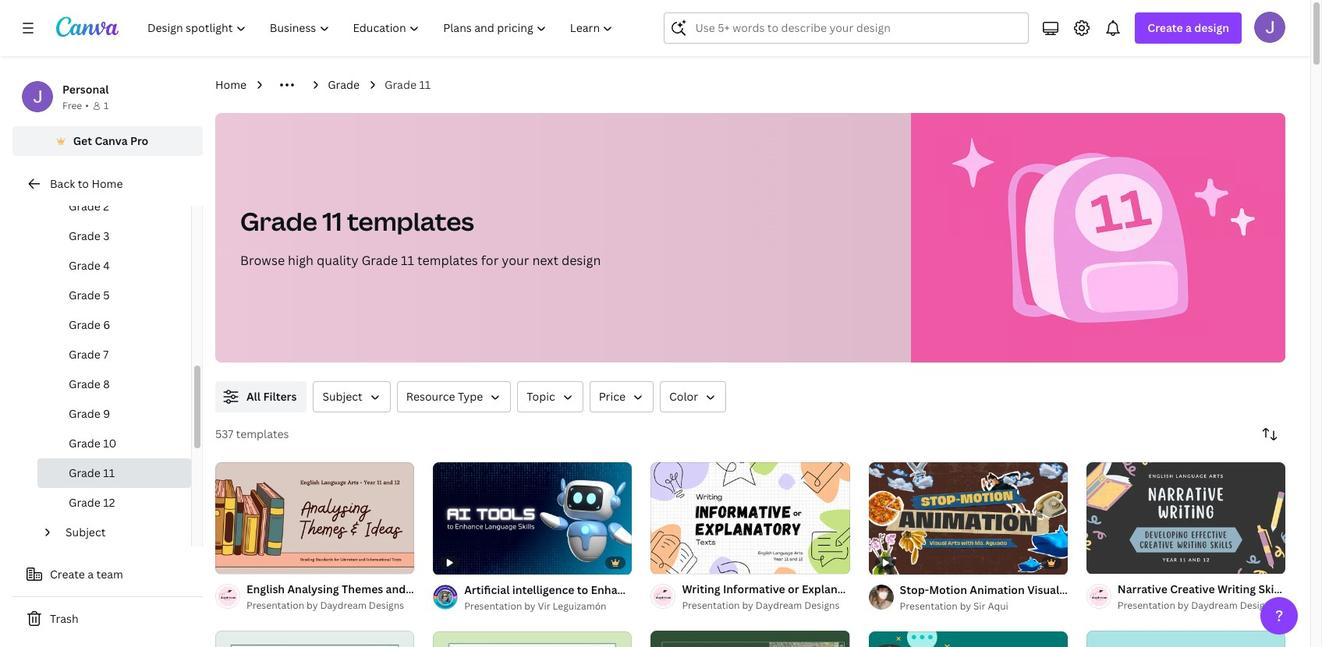 Task type: vqa. For each thing, say whether or not it's contained in the screenshot.
grade 7 link
yes



Task type: describe. For each thing, give the bounding box(es) containing it.
presentation by daydream designs for 1 of 12
[[682, 599, 840, 612]]

next
[[532, 252, 559, 269]]

free •
[[62, 99, 89, 112]]

grade 7 link
[[37, 340, 191, 370]]

grade 2
[[69, 199, 109, 214]]

for
[[481, 252, 499, 269]]

presentation by sir aqui link
[[900, 599, 1068, 614]]

9
[[103, 406, 110, 421]]

11 down the top level navigation 'element'
[[419, 77, 431, 92]]

get canva pro button
[[12, 126, 203, 156]]

personal
[[62, 82, 109, 97]]

grade 6
[[69, 318, 110, 332]]

high
[[288, 252, 314, 269]]

presentation left vir
[[464, 600, 522, 613]]

1 of 12 link
[[651, 462, 850, 574]]

top level navigation element
[[137, 12, 627, 44]]

daydream for 22
[[1192, 599, 1238, 612]]

filters
[[263, 389, 297, 404]]

1 horizontal spatial 12
[[679, 555, 689, 567]]

grade 9 link
[[37, 399, 191, 429]]

create a design button
[[1136, 12, 1242, 44]]

designs for 1 of 13
[[369, 599, 404, 612]]

get canva pro
[[73, 133, 148, 148]]

grade 10 link
[[37, 429, 191, 459]]

11 down 'grade 11 templates' at the left top
[[401, 252, 414, 269]]

1 horizontal spatial home
[[215, 77, 247, 92]]

get
[[73, 133, 92, 148]]

3
[[103, 229, 110, 243]]

presentation by daydream designs for 1 of 22
[[1118, 599, 1276, 612]]

by for 1 of 12
[[742, 599, 754, 612]]

color
[[669, 389, 698, 404]]

team
[[96, 567, 123, 582]]

type
[[458, 389, 483, 404]]

design inside dropdown button
[[1195, 20, 1230, 35]]

green lined climate change environment infographic image
[[215, 631, 414, 648]]

price button
[[590, 382, 654, 413]]

browse high quality grade 11 templates for your next design
[[240, 252, 601, 269]]

grade 4 link
[[37, 251, 191, 281]]

color button
[[660, 382, 726, 413]]

1 for 1 of 12
[[662, 555, 666, 567]]

back
[[50, 176, 75, 191]]

browse
[[240, 252, 285, 269]]

designs for 1 of 22
[[1240, 599, 1276, 612]]

grade 12
[[69, 495, 115, 510]]

free
[[62, 99, 82, 112]]

daydream for 12
[[756, 599, 802, 612]]

7
[[103, 347, 109, 362]]

grade 6 link
[[37, 311, 191, 340]]

by for 1 of 22
[[1178, 599, 1189, 612]]

canva
[[95, 133, 128, 148]]

presentation by vir leguizamón link
[[464, 599, 632, 614]]

english analysing themes and ideas presentation beige pink lined style image
[[215, 462, 414, 574]]

537
[[215, 427, 233, 442]]

narrative creative writing skills english presentation in charcoal colourful fun style image
[[1087, 462, 1286, 574]]

create a team
[[50, 567, 123, 582]]

resource type button
[[397, 382, 511, 413]]

jacob simon image
[[1255, 12, 1286, 43]]

green and blue lined photosynthesis biology worksheet image
[[433, 632, 632, 648]]

presentation by daydream designs link for 1 of 22
[[1118, 598, 1286, 614]]

grade 4
[[69, 258, 110, 273]]

create a team button
[[12, 559, 203, 591]]

all
[[247, 389, 261, 404]]

1 for 1
[[104, 99, 109, 112]]

4
[[103, 258, 110, 273]]

grade 5 link
[[37, 281, 191, 311]]

your
[[502, 252, 529, 269]]

1 for 1 of 22
[[1098, 555, 1102, 567]]

•
[[85, 99, 89, 112]]

daydream for 13
[[320, 599, 367, 612]]

537 templates
[[215, 427, 289, 442]]

trash
[[50, 612, 79, 627]]

1 vertical spatial templates
[[417, 252, 478, 269]]

designs for 1 of 12
[[805, 599, 840, 612]]

1 of 22 link
[[1087, 462, 1286, 574]]

of for 12
[[669, 555, 677, 567]]

1 of 22
[[1098, 555, 1124, 567]]

create for create a team
[[50, 567, 85, 582]]



Task type: locate. For each thing, give the bounding box(es) containing it.
0 horizontal spatial daydream
[[320, 599, 367, 612]]

3 designs from the left
[[1240, 599, 1276, 612]]

11 up the quality
[[323, 204, 342, 238]]

0 horizontal spatial home
[[92, 176, 123, 191]]

grade
[[328, 77, 360, 92], [385, 77, 417, 92], [69, 199, 101, 214], [240, 204, 317, 238], [69, 229, 101, 243], [362, 252, 398, 269], [69, 258, 101, 273], [69, 288, 101, 303], [69, 318, 101, 332], [69, 347, 101, 362], [69, 377, 101, 392], [69, 406, 101, 421], [69, 436, 101, 451], [69, 466, 101, 481], [69, 495, 101, 510]]

grade 2 link
[[37, 192, 191, 222]]

1 horizontal spatial a
[[1186, 20, 1192, 35]]

subject down grade 12 at left
[[66, 525, 106, 540]]

presentation by daydream designs link
[[247, 598, 414, 614], [682, 598, 850, 614], [1118, 598, 1286, 614]]

0 horizontal spatial design
[[562, 252, 601, 269]]

0 horizontal spatial presentation by daydream designs link
[[247, 598, 414, 614]]

22
[[1115, 555, 1124, 567]]

resource
[[406, 389, 455, 404]]

grade 12 link
[[37, 488, 191, 518]]

0 vertical spatial create
[[1148, 20, 1183, 35]]

grade 10
[[69, 436, 117, 451]]

subject button
[[313, 382, 391, 413], [59, 518, 182, 548]]

templates down all filters button
[[236, 427, 289, 442]]

presentation by daydream designs for 1 of 13
[[247, 599, 404, 612]]

sir
[[974, 600, 986, 613]]

1 horizontal spatial subject
[[323, 389, 363, 404]]

a inside button
[[88, 567, 94, 582]]

price
[[599, 389, 626, 404]]

presentation down the 22
[[1118, 599, 1176, 612]]

1 horizontal spatial presentation by daydream designs
[[682, 599, 840, 612]]

design left the jacob simon icon
[[1195, 20, 1230, 35]]

home inside back to home "link"
[[92, 176, 123, 191]]

1 of from the left
[[233, 555, 242, 567]]

of for 13
[[233, 555, 242, 567]]

of
[[233, 555, 242, 567], [669, 555, 677, 567], [1104, 555, 1113, 567]]

subject for subject button to the bottom
[[66, 525, 106, 540]]

subject button down grade 12 at left
[[59, 518, 182, 548]]

12
[[103, 495, 115, 510], [679, 555, 689, 567]]

quality
[[317, 252, 359, 269]]

create inside dropdown button
[[1148, 20, 1183, 35]]

1 for 1 of 13
[[226, 555, 231, 567]]

5
[[103, 288, 110, 303]]

2 horizontal spatial of
[[1104, 555, 1113, 567]]

2 horizontal spatial presentation by daydream designs
[[1118, 599, 1276, 612]]

1 horizontal spatial daydream
[[756, 599, 802, 612]]

11
[[419, 77, 431, 92], [323, 204, 342, 238], [401, 252, 414, 269], [103, 466, 115, 481]]

topic button
[[518, 382, 583, 413]]

1 vertical spatial subject button
[[59, 518, 182, 548]]

a
[[1186, 20, 1192, 35], [88, 567, 94, 582]]

6
[[103, 318, 110, 332]]

presentation for 13
[[247, 599, 304, 612]]

2 vertical spatial templates
[[236, 427, 289, 442]]

a inside dropdown button
[[1186, 20, 1192, 35]]

0 horizontal spatial create
[[50, 567, 85, 582]]

Sort by button
[[1255, 419, 1286, 450]]

grade 8 link
[[37, 370, 191, 399]]

back to home
[[50, 176, 123, 191]]

1 daydream from the left
[[320, 599, 367, 612]]

subject
[[323, 389, 363, 404], [66, 525, 106, 540]]

1 vertical spatial subject
[[66, 525, 106, 540]]

2 daydream from the left
[[756, 599, 802, 612]]

1 horizontal spatial create
[[1148, 20, 1183, 35]]

0 vertical spatial a
[[1186, 20, 1192, 35]]

aqui
[[988, 600, 1009, 613]]

by
[[307, 599, 318, 612], [742, 599, 754, 612], [1178, 599, 1189, 612], [525, 600, 536, 613], [960, 600, 971, 613]]

0 vertical spatial grade 11
[[385, 77, 431, 92]]

2
[[103, 199, 109, 214]]

presentation by daydream designs link for 1 of 12
[[682, 598, 850, 614]]

templates up browse high quality grade 11 templates for your next design
[[347, 204, 474, 238]]

3 of from the left
[[1104, 555, 1113, 567]]

1 vertical spatial grade 11
[[69, 466, 115, 481]]

1 vertical spatial 12
[[679, 555, 689, 567]]

8
[[103, 377, 110, 392]]

leguizamón
[[553, 600, 607, 613]]

1
[[104, 99, 109, 112], [226, 555, 231, 567], [662, 555, 666, 567], [1098, 555, 1102, 567]]

0 horizontal spatial designs
[[369, 599, 404, 612]]

grade 11 templates
[[240, 204, 474, 238]]

grade 7
[[69, 347, 109, 362]]

create for create a design
[[1148, 20, 1183, 35]]

1 horizontal spatial presentation by daydream designs link
[[682, 598, 850, 614]]

3 presentation by daydream designs link from the left
[[1118, 598, 1286, 614]]

1 horizontal spatial designs
[[805, 599, 840, 612]]

all filters button
[[215, 382, 307, 413]]

resource type
[[406, 389, 483, 404]]

topic
[[527, 389, 555, 404]]

presentation down 1 of 12
[[682, 599, 740, 612]]

2 horizontal spatial presentation by daydream designs link
[[1118, 598, 1286, 614]]

presentation up green lined climate change environment infographic image
[[247, 599, 304, 612]]

back to home link
[[12, 169, 203, 200]]

grade 3
[[69, 229, 110, 243]]

grade 9
[[69, 406, 110, 421]]

presentation
[[247, 599, 304, 612], [682, 599, 740, 612], [1118, 599, 1176, 612], [464, 600, 522, 613], [900, 600, 958, 613]]

create a design
[[1148, 20, 1230, 35]]

10
[[103, 436, 117, 451]]

0 vertical spatial subject
[[323, 389, 363, 404]]

presentation for 22
[[1118, 599, 1176, 612]]

1 horizontal spatial of
[[669, 555, 677, 567]]

2 horizontal spatial designs
[[1240, 599, 1276, 612]]

home link
[[215, 76, 247, 94]]

daydream
[[320, 599, 367, 612], [756, 599, 802, 612], [1192, 599, 1238, 612]]

1 vertical spatial a
[[88, 567, 94, 582]]

2 of from the left
[[669, 555, 677, 567]]

0 horizontal spatial subject button
[[59, 518, 182, 548]]

presentation for 12
[[682, 599, 740, 612]]

1 of 13 link
[[215, 462, 414, 574]]

vir
[[538, 600, 551, 613]]

0 horizontal spatial grade 11
[[69, 466, 115, 481]]

subject right filters
[[323, 389, 363, 404]]

grade 5
[[69, 288, 110, 303]]

1 presentation by daydream designs from the left
[[247, 599, 404, 612]]

3 daydream from the left
[[1192, 599, 1238, 612]]

all filters
[[247, 389, 297, 404]]

0 horizontal spatial of
[[233, 555, 242, 567]]

0 vertical spatial home
[[215, 77, 247, 92]]

design right the next at left
[[562, 252, 601, 269]]

grade 3 link
[[37, 222, 191, 251]]

Search search field
[[696, 13, 1019, 43]]

a for team
[[88, 567, 94, 582]]

grade 11 down the top level navigation 'element'
[[385, 77, 431, 92]]

11 down 10
[[103, 466, 115, 481]]

home
[[215, 77, 247, 92], [92, 176, 123, 191]]

2 designs from the left
[[805, 599, 840, 612]]

0 horizontal spatial 12
[[103, 495, 115, 510]]

0 vertical spatial subject button
[[313, 382, 391, 413]]

a for design
[[1186, 20, 1192, 35]]

grade 11 up grade 12 at left
[[69, 466, 115, 481]]

subject button right filters
[[313, 382, 391, 413]]

trash link
[[12, 604, 203, 635]]

1 horizontal spatial design
[[1195, 20, 1230, 35]]

2 presentation by daydream designs link from the left
[[682, 598, 850, 614]]

presentation by daydream designs link for 1 of 13
[[247, 598, 414, 614]]

presentation by vir leguizamón
[[464, 600, 607, 613]]

design
[[1195, 20, 1230, 35], [562, 252, 601, 269]]

2 horizontal spatial daydream
[[1192, 599, 1238, 612]]

templates left for
[[417, 252, 478, 269]]

13
[[244, 555, 253, 567]]

0 horizontal spatial subject
[[66, 525, 106, 540]]

create inside button
[[50, 567, 85, 582]]

to
[[78, 176, 89, 191]]

create
[[1148, 20, 1183, 35], [50, 567, 85, 582]]

1 vertical spatial home
[[92, 176, 123, 191]]

0 horizontal spatial a
[[88, 567, 94, 582]]

presentation left sir
[[900, 600, 958, 613]]

grade 8
[[69, 377, 110, 392]]

1 of 13
[[226, 555, 253, 567]]

pro
[[130, 133, 148, 148]]

3 presentation by daydream designs from the left
[[1118, 599, 1276, 612]]

templates
[[347, 204, 474, 238], [417, 252, 478, 269], [236, 427, 289, 442]]

2 presentation by daydream designs from the left
[[682, 599, 840, 612]]

subject for topmost subject button
[[323, 389, 363, 404]]

1 vertical spatial design
[[562, 252, 601, 269]]

None search field
[[664, 12, 1029, 44]]

1 designs from the left
[[369, 599, 404, 612]]

1 horizontal spatial grade 11
[[385, 77, 431, 92]]

1 of 12
[[662, 555, 689, 567]]

by for 1 of 13
[[307, 599, 318, 612]]

1 horizontal spatial subject button
[[313, 382, 391, 413]]

presentation by sir aqui
[[900, 600, 1009, 613]]

1 vertical spatial create
[[50, 567, 85, 582]]

0 vertical spatial templates
[[347, 204, 474, 238]]

0 horizontal spatial presentation by daydream designs
[[247, 599, 404, 612]]

0 vertical spatial 12
[[103, 495, 115, 510]]

1 presentation by daydream designs link from the left
[[247, 598, 414, 614]]

of for 22
[[1104, 555, 1113, 567]]

presentation by daydream designs
[[247, 599, 404, 612], [682, 599, 840, 612], [1118, 599, 1276, 612]]

writing informative or explanatory texts english presentation in colorful pastel doodle style image
[[651, 462, 850, 574]]

0 vertical spatial design
[[1195, 20, 1230, 35]]



